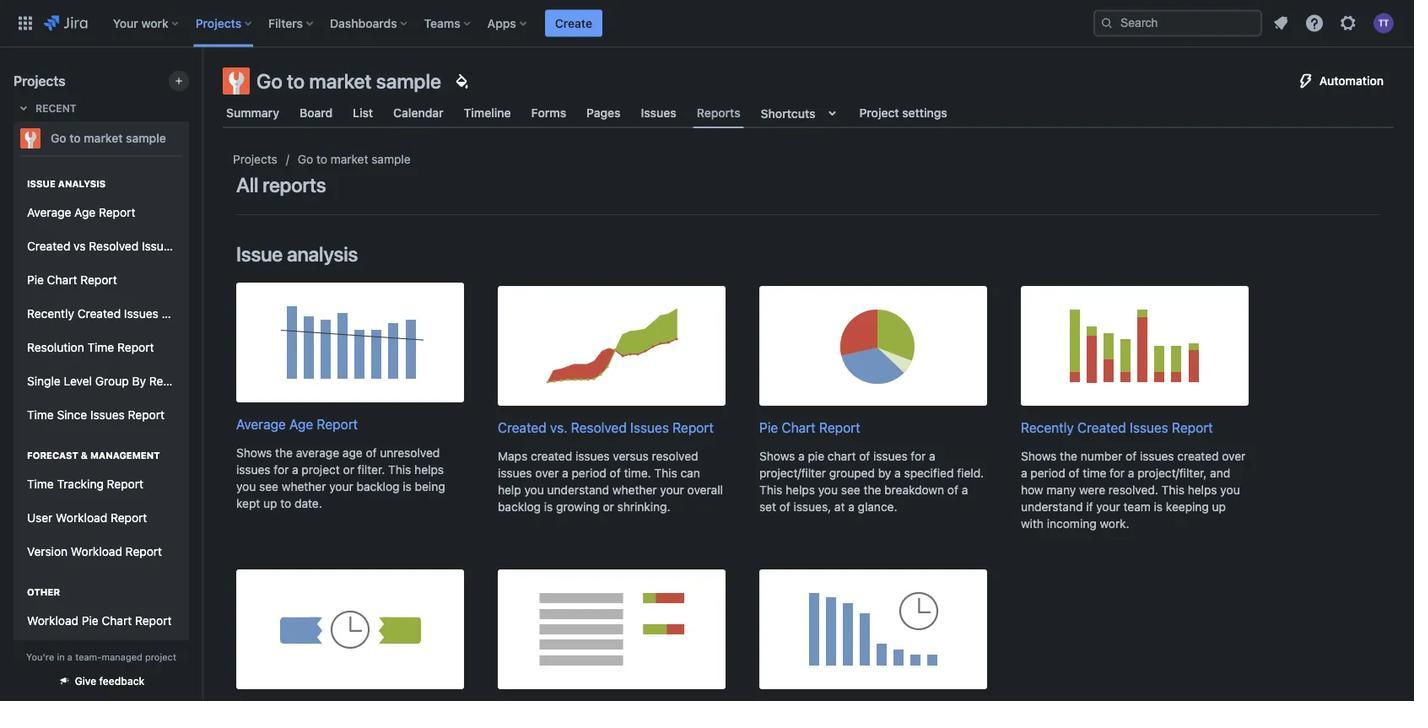 Task type: vqa. For each thing, say whether or not it's contained in the screenshot.
the Created vs Resolved Issues Report link
yes



Task type: locate. For each thing, give the bounding box(es) containing it.
you up at
[[819, 483, 838, 497]]

to left date. on the bottom left of the page
[[281, 497, 291, 511]]

1 vertical spatial sample
[[126, 131, 166, 145]]

1 horizontal spatial created
[[1178, 449, 1220, 463]]

your inside shows the average age of unresolved issues for a project or filter. this helps you see whether your backlog is being kept up to date.
[[329, 480, 354, 494]]

a
[[799, 449, 805, 463], [930, 449, 936, 463], [292, 463, 299, 477], [562, 466, 569, 480], [895, 466, 901, 480], [1022, 466, 1028, 480], [1129, 466, 1135, 480], [962, 483, 969, 497], [849, 500, 855, 514], [67, 652, 73, 663]]

time for tracking
[[27, 477, 54, 491]]

analysis down the reports
[[287, 242, 358, 266]]

period up growing
[[572, 466, 607, 480]]

your work button
[[108, 10, 186, 37]]

notifications image
[[1271, 13, 1292, 33]]

growing
[[556, 500, 600, 514]]

help
[[498, 483, 521, 497]]

over up growing
[[536, 466, 559, 480]]

time inside the time since issues report link
[[27, 408, 54, 422]]

created up maps
[[498, 420, 547, 436]]

0 horizontal spatial average age report link
[[20, 196, 182, 230]]

0 vertical spatial workload
[[56, 511, 107, 525]]

0 horizontal spatial resolved
[[89, 239, 139, 253]]

chart up pie
[[782, 420, 816, 436]]

your inside maps created issues versus resolved issues over a period of time. this can help you understand whether your overall backlog is growing or shrinking.
[[660, 483, 685, 497]]

0 vertical spatial pie
[[27, 273, 44, 287]]

whether inside shows the average age of unresolved issues for a project or filter. this helps you see whether your backlog is being kept up to date.
[[282, 480, 326, 494]]

0 horizontal spatial backlog
[[357, 480, 400, 494]]

2 horizontal spatial your
[[1097, 500, 1121, 514]]

1 vertical spatial recently
[[1022, 420, 1075, 436]]

issues
[[576, 449, 610, 463], [874, 449, 908, 463], [1141, 449, 1175, 463], [236, 463, 271, 477], [498, 466, 532, 480]]

age
[[74, 206, 96, 220], [290, 417, 313, 433]]

of inside maps created issues versus resolved issues over a period of time. this can help you understand whether your overall backlog is growing or shrinking.
[[610, 466, 621, 480]]

0 horizontal spatial created
[[531, 449, 573, 463]]

1 horizontal spatial for
[[911, 449, 926, 463]]

average age report inside group
[[27, 206, 135, 220]]

1 vertical spatial average
[[236, 417, 286, 433]]

recently up many
[[1022, 420, 1075, 436]]

shows up "how" on the right bottom of the page
[[1022, 449, 1057, 463]]

recently
[[27, 307, 74, 321], [1022, 420, 1075, 436]]

1 vertical spatial time
[[27, 408, 54, 422]]

time for since
[[27, 408, 54, 422]]

0 vertical spatial analysis
[[58, 179, 106, 190]]

projects button
[[191, 10, 258, 37]]

1 vertical spatial chart
[[782, 420, 816, 436]]

pie up resolution
[[27, 273, 44, 287]]

issue analysis down the reports
[[236, 242, 358, 266]]

appswitcher icon image
[[15, 13, 35, 33]]

sample left add to starred image
[[126, 131, 166, 145]]

pie up project/filter
[[760, 420, 779, 436]]

incoming
[[1048, 517, 1097, 531]]

time left since
[[27, 408, 54, 422]]

1 horizontal spatial project
[[302, 463, 340, 477]]

this down resolved
[[655, 466, 678, 480]]

pie
[[27, 273, 44, 287], [760, 420, 779, 436], [82, 614, 99, 628]]

of left time.
[[610, 466, 621, 480]]

1 horizontal spatial recently
[[1022, 420, 1075, 436]]

issues up 'kept'
[[236, 463, 271, 477]]

pie chart report
[[27, 273, 117, 287], [760, 420, 861, 436]]

workload inside version workload report link
[[71, 545, 122, 559]]

helps inside shows the average age of unresolved issues for a project or filter. this helps you see whether your backlog is being kept up to date.
[[415, 463, 444, 477]]

or right growing
[[603, 500, 614, 514]]

created up and
[[1178, 449, 1220, 463]]

time
[[87, 341, 114, 355], [27, 408, 54, 422], [27, 477, 54, 491]]

projects
[[196, 16, 242, 30], [14, 73, 66, 89], [233, 152, 278, 166]]

give feedback
[[75, 676, 145, 688]]

workload for user
[[56, 511, 107, 525]]

automation button
[[1286, 68, 1395, 95]]

project right managed
[[145, 652, 176, 663]]

understand down many
[[1022, 500, 1084, 514]]

1 created from the left
[[531, 449, 573, 463]]

summary
[[226, 106, 279, 120]]

2 vertical spatial pie
[[82, 614, 99, 628]]

settings
[[903, 106, 948, 120]]

2 vertical spatial workload
[[27, 614, 79, 628]]

you inside shows the average age of unresolved issues for a project or filter. this helps you see whether your backlog is being kept up to date.
[[236, 480, 256, 494]]

shows for recently
[[1022, 449, 1057, 463]]

see up 'kept'
[[259, 480, 279, 494]]

of left time
[[1069, 466, 1080, 480]]

1 vertical spatial or
[[603, 500, 614, 514]]

banner containing your work
[[0, 0, 1415, 47]]

or inside shows the average age of unresolved issues for a project or filter. this helps you see whether your backlog is being kept up to date.
[[343, 463, 354, 477]]

1 horizontal spatial go
[[257, 69, 283, 93]]

0 vertical spatial backlog
[[357, 480, 400, 494]]

the left average
[[275, 446, 293, 460]]

issues
[[641, 106, 677, 120], [142, 239, 176, 253], [124, 307, 159, 321], [90, 408, 125, 422], [631, 420, 669, 436], [1130, 420, 1169, 436]]

recently inside group
[[27, 307, 74, 321]]

2 horizontal spatial chart
[[782, 420, 816, 436]]

2 group from the top
[[20, 160, 216, 437]]

issues right pages at the top
[[641, 106, 677, 120]]

projects up all
[[233, 152, 278, 166]]

go up the reports
[[298, 152, 313, 166]]

collapse recent projects image
[[14, 98, 34, 118]]

date.
[[295, 497, 322, 511]]

managed
[[102, 652, 143, 663]]

banner
[[0, 0, 1415, 47]]

0 vertical spatial recently
[[27, 307, 74, 321]]

1 horizontal spatial period
[[1031, 466, 1066, 480]]

a inside shows the average age of unresolved issues for a project or filter. this helps you see whether your backlog is being kept up to date.
[[292, 463, 299, 477]]

1 period from the left
[[572, 466, 607, 480]]

go to market sample down recent
[[51, 131, 166, 145]]

up inside shows the number of issues created over a period of time for a project/filter, and how many were resolved. this helps you understand if your team is keeping up with incoming work.
[[1213, 500, 1227, 514]]

the inside shows the number of issues created over a period of time for a project/filter, and how many were resolved. this helps you understand if your team is keeping up with incoming work.
[[1060, 449, 1078, 463]]

or inside maps created issues versus resolved issues over a period of time. this can help you understand whether your overall backlog is growing or shrinking.
[[603, 500, 614, 514]]

time inside 'time tracking report' link
[[27, 477, 54, 491]]

shows inside shows the number of issues created over a period of time for a project/filter, and how many were resolved. this helps you understand if your team is keeping up with incoming work.
[[1022, 449, 1057, 463]]

primary element
[[10, 0, 1094, 47]]

feedback
[[99, 676, 145, 688]]

you up 'kept'
[[236, 480, 256, 494]]

is left growing
[[544, 500, 553, 514]]

a left pie
[[799, 449, 805, 463]]

sample down calendar link
[[372, 152, 411, 166]]

0 vertical spatial or
[[343, 463, 354, 477]]

shows inside shows the average age of unresolved issues for a project or filter. this helps you see whether your backlog is being kept up to date.
[[236, 446, 272, 460]]

is right team
[[1155, 500, 1163, 514]]

1 horizontal spatial chart
[[102, 614, 132, 628]]

go to market sample down list link
[[298, 152, 411, 166]]

workload down user workload report link
[[71, 545, 122, 559]]

issues up project/filter,
[[1130, 420, 1169, 436]]

a down field.
[[962, 483, 969, 497]]

pages link
[[583, 98, 624, 128]]

over
[[1223, 449, 1246, 463], [536, 466, 559, 480]]

1 horizontal spatial average
[[236, 417, 286, 433]]

0 horizontal spatial helps
[[415, 463, 444, 477]]

helps down project/filter
[[786, 483, 815, 497]]

1 horizontal spatial shows
[[760, 449, 796, 463]]

helps inside shows the number of issues created over a period of time for a project/filter, and how many were resolved. this helps you understand if your team is keeping up with incoming work.
[[1188, 483, 1218, 497]]

1 vertical spatial go to market sample
[[51, 131, 166, 145]]

this inside the shows a pie chart of issues for a project/filter grouped by a specified field. this helps you see the breakdown of a set of issues, at a glance.
[[760, 483, 783, 497]]

go to market sample link
[[14, 122, 182, 155], [298, 149, 411, 170]]

2 horizontal spatial is
[[1155, 500, 1163, 514]]

understand inside shows the number of issues created over a period of time for a project/filter, and how many were resolved. this helps you understand if your team is keeping up with incoming work.
[[1022, 500, 1084, 514]]

1 horizontal spatial over
[[1223, 449, 1246, 463]]

issues down maps
[[498, 466, 532, 480]]

your inside shows the number of issues created over a period of time for a project/filter, and how many were resolved. this helps you understand if your team is keeping up with incoming work.
[[1097, 500, 1121, 514]]

versus
[[613, 449, 649, 463]]

recently created issues report up resolution time report link
[[27, 307, 198, 321]]

tab list
[[213, 98, 1405, 128]]

issues inside tab list
[[641, 106, 677, 120]]

1 vertical spatial backlog
[[498, 500, 541, 514]]

recently up resolution
[[27, 307, 74, 321]]

being
[[415, 480, 445, 494]]

shows the number of issues created over a period of time for a project/filter, and how many were resolved. this helps you understand if your team is keeping up with incoming work.
[[1022, 449, 1246, 531]]

0 horizontal spatial average
[[27, 206, 71, 220]]

this down 'unresolved'
[[388, 463, 411, 477]]

whether up date. on the bottom left of the page
[[282, 480, 326, 494]]

a down average
[[292, 463, 299, 477]]

your profile and settings image
[[1374, 13, 1395, 33]]

1 horizontal spatial analysis
[[287, 242, 358, 266]]

workload down the tracking
[[56, 511, 107, 525]]

average up 'kept'
[[236, 417, 286, 433]]

0 horizontal spatial issue analysis
[[27, 179, 106, 190]]

whether for report
[[282, 480, 326, 494]]

chart down vs
[[47, 273, 77, 287]]

to
[[287, 69, 305, 93], [69, 131, 81, 145], [317, 152, 328, 166], [281, 497, 291, 511]]

go
[[257, 69, 283, 93], [51, 131, 66, 145], [298, 152, 313, 166]]

0 vertical spatial resolved
[[89, 239, 139, 253]]

sample up calendar
[[376, 69, 441, 93]]

all
[[236, 173, 259, 197]]

resolved for vs.
[[571, 420, 627, 436]]

or down age
[[343, 463, 354, 477]]

whether down time.
[[613, 483, 657, 497]]

go to market sample link down list link
[[298, 149, 411, 170]]

sidebar navigation image
[[184, 68, 221, 101]]

go up summary
[[257, 69, 283, 93]]

1 vertical spatial recently created issues report
[[1022, 420, 1214, 436]]

0 vertical spatial average age report link
[[20, 196, 182, 230]]

1 vertical spatial pie
[[760, 420, 779, 436]]

filter.
[[358, 463, 385, 477]]

whether
[[282, 480, 326, 494], [613, 483, 657, 497]]

resolved right vs.
[[571, 420, 627, 436]]

how
[[1022, 483, 1044, 497]]

tab list containing reports
[[213, 98, 1405, 128]]

specified
[[905, 466, 954, 480]]

go to market sample up list on the left top
[[257, 69, 441, 93]]

2 created from the left
[[1178, 449, 1220, 463]]

of
[[366, 446, 377, 460], [860, 449, 871, 463], [1126, 449, 1137, 463], [610, 466, 621, 480], [1069, 466, 1080, 480], [948, 483, 959, 497], [780, 500, 791, 514]]

create project image
[[172, 74, 186, 88]]

2 horizontal spatial pie
[[760, 420, 779, 436]]

0 horizontal spatial or
[[343, 463, 354, 477]]

you right help
[[525, 483, 544, 497]]

0 vertical spatial projects
[[196, 16, 242, 30]]

resolved inside group
[[89, 239, 139, 253]]

0 vertical spatial average age report
[[27, 206, 135, 220]]

this down project/filter,
[[1162, 483, 1185, 497]]

issues inside the shows a pie chart of issues for a project/filter grouped by a specified field. this helps you see the breakdown of a set of issues, at a glance.
[[874, 449, 908, 463]]

2 vertical spatial projects
[[233, 152, 278, 166]]

0 horizontal spatial recently
[[27, 307, 74, 321]]

1 horizontal spatial pie chart report
[[760, 420, 861, 436]]

see
[[259, 480, 279, 494], [842, 483, 861, 497]]

of up filter.
[[366, 446, 377, 460]]

0 horizontal spatial age
[[74, 206, 96, 220]]

jira image
[[44, 13, 88, 33], [44, 13, 88, 33]]

were
[[1080, 483, 1106, 497]]

issue analysis up vs
[[27, 179, 106, 190]]

workload
[[56, 511, 107, 525], [71, 545, 122, 559], [27, 614, 79, 628]]

3 group from the top
[[20, 432, 182, 574]]

projects up collapse recent projects image
[[14, 73, 66, 89]]

time.
[[624, 466, 651, 480]]

period inside shows the number of issues created over a period of time for a project/filter, and how many were resolved. this helps you understand if your team is keeping up with incoming work.
[[1031, 466, 1066, 480]]

recently created issues report up number
[[1022, 420, 1214, 436]]

0 horizontal spatial period
[[572, 466, 607, 480]]

the inside the shows a pie chart of issues for a project/filter grouped by a specified field. this helps you see the breakdown of a set of issues, at a glance.
[[864, 483, 882, 497]]

your up the work.
[[1097, 500, 1121, 514]]

a right by
[[895, 466, 901, 480]]

2 horizontal spatial go
[[298, 152, 313, 166]]

recently created issues report
[[27, 307, 198, 321], [1022, 420, 1214, 436]]

1 horizontal spatial backlog
[[498, 500, 541, 514]]

you inside maps created issues versus resolved issues over a period of time. this can help you understand whether your overall backlog is growing or shrinking.
[[525, 483, 544, 497]]

1 vertical spatial go
[[51, 131, 66, 145]]

see inside the shows a pie chart of issues for a project/filter grouped by a specified field. this helps you see the breakdown of a set of issues, at a glance.
[[842, 483, 861, 497]]

this inside shows the average age of unresolved issues for a project or filter. this helps you see whether your backlog is being kept up to date.
[[388, 463, 411, 477]]

shows inside the shows a pie chart of issues for a project/filter grouped by a specified field. this helps you see the breakdown of a set of issues, at a glance.
[[760, 449, 796, 463]]

over inside shows the number of issues created over a period of time for a project/filter, and how many were resolved. this helps you understand if your team is keeping up with incoming work.
[[1223, 449, 1246, 463]]

maps
[[498, 449, 528, 463]]

period inside maps created issues versus resolved issues over a period of time. this can help you understand whether your overall backlog is growing or shrinking.
[[572, 466, 607, 480]]

0 horizontal spatial shows
[[236, 446, 272, 460]]

0 horizontal spatial go to market sample link
[[14, 122, 182, 155]]

2 period from the left
[[1031, 466, 1066, 480]]

vs
[[74, 239, 86, 253]]

analysis up vs
[[58, 179, 106, 190]]

recently created issues report link
[[1022, 286, 1249, 438], [20, 297, 198, 331]]

0 horizontal spatial pie chart report
[[27, 273, 117, 287]]

for
[[911, 449, 926, 463], [274, 463, 289, 477], [1110, 466, 1125, 480]]

project inside shows the average age of unresolved issues for a project or filter. this helps you see whether your backlog is being kept up to date.
[[302, 463, 340, 477]]

issue
[[27, 179, 56, 190], [236, 242, 283, 266]]

tracking
[[57, 477, 104, 491]]

1 vertical spatial resolved
[[571, 420, 627, 436]]

calendar link
[[390, 98, 447, 128]]

go to market sample link down recent
[[14, 122, 182, 155]]

group
[[20, 155, 216, 648], [20, 160, 216, 437], [20, 432, 182, 574]]

up right 'keeping'
[[1213, 500, 1227, 514]]

teams
[[424, 16, 461, 30]]

the inside shows the average age of unresolved issues for a project or filter. this helps you see whether your backlog is being kept up to date.
[[275, 446, 293, 460]]

see down grouped
[[842, 483, 861, 497]]

issue analysis
[[27, 179, 106, 190], [236, 242, 358, 266]]

is left being
[[403, 480, 412, 494]]

a up growing
[[562, 466, 569, 480]]

filters button
[[264, 10, 320, 37]]

issues,
[[794, 500, 832, 514]]

this inside shows the number of issues created over a period of time for a project/filter, and how many were resolved. this helps you understand if your team is keeping up with incoming work.
[[1162, 483, 1185, 497]]

number
[[1081, 449, 1123, 463]]

the
[[275, 446, 293, 460], [1060, 449, 1078, 463], [864, 483, 882, 497]]

average age report up vs
[[27, 206, 135, 220]]

go down recent
[[51, 131, 66, 145]]

0 horizontal spatial the
[[275, 446, 293, 460]]

0 vertical spatial understand
[[548, 483, 610, 497]]

0 vertical spatial time
[[87, 341, 114, 355]]

1 vertical spatial workload
[[71, 545, 122, 559]]

forms
[[532, 106, 567, 120]]

helps up being
[[415, 463, 444, 477]]

1 vertical spatial market
[[84, 131, 123, 145]]

created inside maps created issues versus resolved issues over a period of time. this can help you understand whether your overall backlog is growing or shrinking.
[[531, 449, 573, 463]]

pie chart report down vs
[[27, 273, 117, 287]]

projects for projects popup button
[[196, 16, 242, 30]]

time
[[1083, 466, 1107, 480]]

version workload report link
[[20, 535, 182, 569]]

maps created issues versus resolved issues over a period of time. this can help you understand whether your overall backlog is growing or shrinking.
[[498, 449, 724, 514]]

age inside group
[[74, 206, 96, 220]]

0 horizontal spatial over
[[536, 466, 559, 480]]

average up created vs resolved issues report link
[[27, 206, 71, 220]]

2 vertical spatial time
[[27, 477, 54, 491]]

average
[[27, 206, 71, 220], [236, 417, 286, 433]]

project/filter
[[760, 466, 826, 480]]

average inside group
[[27, 206, 71, 220]]

age up average
[[290, 417, 313, 433]]

1 horizontal spatial average age report
[[236, 417, 358, 433]]

0 vertical spatial recently created issues report
[[27, 307, 198, 321]]

1 vertical spatial over
[[536, 466, 559, 480]]

0 horizontal spatial is
[[403, 480, 412, 494]]

0 horizontal spatial go
[[51, 131, 66, 145]]

resolved
[[89, 239, 139, 253], [571, 420, 627, 436]]

issue down recent
[[27, 179, 56, 190]]

your down can
[[660, 483, 685, 497]]

created down vs.
[[531, 449, 573, 463]]

1 horizontal spatial issue
[[236, 242, 283, 266]]

period up many
[[1031, 466, 1066, 480]]

1 horizontal spatial see
[[842, 483, 861, 497]]

over inside maps created issues versus resolved issues over a period of time. this can help you understand whether your overall backlog is growing or shrinking.
[[536, 466, 559, 480]]

0 vertical spatial age
[[74, 206, 96, 220]]

0 vertical spatial over
[[1223, 449, 1246, 463]]

workload inside user workload report link
[[56, 511, 107, 525]]

whether inside maps created issues versus resolved issues over a period of time. this can help you understand whether your overall backlog is growing or shrinking.
[[613, 483, 657, 497]]

timeline
[[464, 106, 511, 120]]

teams button
[[419, 10, 478, 37]]

average age report
[[27, 206, 135, 220], [236, 417, 358, 433]]

recently created issues report inside group
[[27, 307, 198, 321]]

with
[[1022, 517, 1044, 531]]

0 horizontal spatial analysis
[[58, 179, 106, 190]]

project down average
[[302, 463, 340, 477]]

projects inside popup button
[[196, 16, 242, 30]]

0 horizontal spatial pie
[[27, 273, 44, 287]]

1 vertical spatial average age report
[[236, 417, 358, 433]]

or
[[343, 463, 354, 477], [603, 500, 614, 514]]

board
[[300, 106, 333, 120]]

create
[[555, 16, 593, 30]]

time tracking report link
[[20, 468, 182, 501]]

forecast & management
[[27, 450, 160, 461]]

created inside shows the number of issues created over a period of time for a project/filter, and how many were resolved. this helps you understand if your team is keeping up with incoming work.
[[1178, 449, 1220, 463]]

1 horizontal spatial pie
[[82, 614, 99, 628]]

1 vertical spatial projects
[[14, 73, 66, 89]]

report
[[99, 206, 135, 220], [179, 239, 216, 253], [80, 273, 117, 287], [162, 307, 198, 321], [117, 341, 154, 355], [149, 374, 186, 388], [128, 408, 165, 422], [317, 417, 358, 433], [673, 420, 714, 436], [820, 420, 861, 436], [1173, 420, 1214, 436], [107, 477, 144, 491], [111, 511, 147, 525], [126, 545, 162, 559], [135, 614, 172, 628]]

2 horizontal spatial helps
[[1188, 483, 1218, 497]]

whether for resolved
[[613, 483, 657, 497]]

shortcuts button
[[758, 98, 846, 128]]

0 vertical spatial issue
[[27, 179, 56, 190]]

0 vertical spatial issue analysis
[[27, 179, 106, 190]]

average age report up average
[[236, 417, 358, 433]]

your work
[[113, 16, 169, 30]]

set
[[760, 500, 777, 514]]

of inside shows the average age of unresolved issues for a project or filter. this helps you see whether your backlog is being kept up to date.
[[366, 446, 377, 460]]

by
[[132, 374, 146, 388]]

1 horizontal spatial understand
[[1022, 500, 1084, 514]]

pie chart report up pie
[[760, 420, 861, 436]]

this inside maps created issues versus resolved issues over a period of time. this can help you understand whether your overall backlog is growing or shrinking.
[[655, 466, 678, 480]]

created vs. resolved issues report
[[498, 420, 714, 436]]

1 horizontal spatial average age report link
[[236, 283, 464, 435]]

apps
[[488, 16, 517, 30]]

0 horizontal spatial your
[[329, 480, 354, 494]]



Task type: describe. For each thing, give the bounding box(es) containing it.
resolved for vs
[[89, 239, 139, 253]]

at
[[835, 500, 845, 514]]

created vs. resolved issues report link
[[498, 286, 726, 438]]

workload inside workload pie chart report link
[[27, 614, 79, 628]]

issues inside shows the number of issues created over a period of time for a project/filter, and how many were resolved. this helps you understand if your team is keeping up with incoming work.
[[1141, 449, 1175, 463]]

1 group from the top
[[20, 155, 216, 648]]

backlog inside shows the average age of unresolved issues for a project or filter. this helps you see whether your backlog is being kept up to date.
[[357, 480, 400, 494]]

is inside shows the average age of unresolved issues for a project or filter. this helps you see whether your backlog is being kept up to date.
[[403, 480, 412, 494]]

issues up versus
[[631, 420, 669, 436]]

projects link
[[233, 149, 278, 170]]

0 vertical spatial market
[[309, 69, 372, 93]]

your for average age report
[[329, 480, 354, 494]]

team-
[[75, 652, 102, 663]]

a right in
[[67, 652, 73, 663]]

1 horizontal spatial recently created issues report
[[1022, 420, 1214, 436]]

over for recently created issues report
[[1223, 449, 1246, 463]]

1 horizontal spatial issue analysis
[[236, 242, 358, 266]]

created vs resolved issues report
[[27, 239, 216, 253]]

issues down created vs. resolved issues report
[[576, 449, 610, 463]]

you inside the shows a pie chart of issues for a project/filter grouped by a specified field. this helps you see the breakdown of a set of issues, at a glance.
[[819, 483, 838, 497]]

time since issues report link
[[20, 398, 182, 432]]

2 vertical spatial market
[[331, 152, 368, 166]]

to up the board
[[287, 69, 305, 93]]

created left vs
[[27, 239, 70, 253]]

a up specified
[[930, 449, 936, 463]]

1 horizontal spatial recently created issues report link
[[1022, 286, 1249, 438]]

period for vs.
[[572, 466, 607, 480]]

shows for average
[[236, 446, 272, 460]]

0 horizontal spatial pie chart report link
[[20, 263, 182, 297]]

for inside shows the number of issues created over a period of time for a project/filter, and how many were resolved. this helps you understand if your team is keeping up with incoming work.
[[1110, 466, 1125, 480]]

single level group by report
[[27, 374, 186, 388]]

0 vertical spatial go
[[257, 69, 283, 93]]

and
[[1211, 466, 1231, 480]]

to inside shows the average age of unresolved issues for a project or filter. this helps you see whether your backlog is being kept up to date.
[[281, 497, 291, 511]]

0 horizontal spatial chart
[[47, 273, 77, 287]]

a right at
[[849, 500, 855, 514]]

of right set
[[780, 500, 791, 514]]

grouped
[[830, 466, 875, 480]]

help image
[[1305, 13, 1325, 33]]

resolved
[[652, 449, 699, 463]]

helps inside the shows a pie chart of issues for a project/filter grouped by a specified field. this helps you see the breakdown of a set of issues, at a glance.
[[786, 483, 815, 497]]

2 vertical spatial go to market sample
[[298, 152, 411, 166]]

add to starred image
[[184, 128, 204, 149]]

vs.
[[550, 420, 568, 436]]

you inside shows the number of issues created over a period of time for a project/filter, and how many were resolved. this helps you understand if your team is keeping up with incoming work.
[[1221, 483, 1241, 497]]

of down field.
[[948, 483, 959, 497]]

the for recently
[[1060, 449, 1078, 463]]

to down recent
[[69, 131, 81, 145]]

issue inside group
[[27, 179, 56, 190]]

for inside shows the average age of unresolved issues for a project or filter. this helps you see whether your backlog is being kept up to date.
[[274, 463, 289, 477]]

1 horizontal spatial pie chart report link
[[760, 286, 988, 438]]

list
[[353, 106, 373, 120]]

1 vertical spatial issue
[[236, 242, 283, 266]]

reports
[[697, 106, 741, 120]]

time inside resolution time report link
[[87, 341, 114, 355]]

kept
[[236, 497, 260, 511]]

period for created
[[1031, 466, 1066, 480]]

of up grouped
[[860, 449, 871, 463]]

shrinking.
[[618, 500, 671, 514]]

you're in a team-managed project
[[26, 652, 176, 663]]

overall
[[688, 483, 724, 497]]

0 horizontal spatial recently created issues report link
[[20, 297, 198, 331]]

shortcuts
[[761, 106, 816, 120]]

apps button
[[483, 10, 533, 37]]

1 vertical spatial analysis
[[287, 242, 358, 266]]

of right number
[[1126, 449, 1137, 463]]

dashboards
[[330, 16, 397, 30]]

1 vertical spatial average age report link
[[236, 283, 464, 435]]

user workload report
[[27, 511, 147, 525]]

0 vertical spatial go to market sample
[[257, 69, 441, 93]]

understand inside maps created issues versus resolved issues over a period of time. this can help you understand whether your overall backlog is growing or shrinking.
[[548, 483, 610, 497]]

automation
[[1320, 74, 1385, 88]]

pie chart report inside group
[[27, 273, 117, 287]]

is inside maps created issues versus resolved issues over a period of time. this can help you understand whether your overall backlog is growing or shrinking.
[[544, 500, 553, 514]]

1 vertical spatial pie chart report
[[760, 420, 861, 436]]

resolved.
[[1109, 483, 1159, 497]]

workload pie chart report
[[27, 614, 172, 628]]

resolution
[[27, 341, 84, 355]]

board link
[[296, 98, 336, 128]]

go to market sample inside 'link'
[[51, 131, 166, 145]]

summary link
[[223, 98, 283, 128]]

if
[[1087, 500, 1094, 514]]

analysis inside group
[[58, 179, 106, 190]]

project settings link
[[856, 98, 951, 128]]

in
[[57, 652, 65, 663]]

group containing time tracking report
[[20, 432, 182, 574]]

created up resolution time report link
[[77, 307, 121, 321]]

issues up resolution time report link
[[124, 307, 159, 321]]

management
[[90, 450, 160, 461]]

set background color image
[[452, 71, 472, 91]]

version
[[27, 545, 68, 559]]

shows a pie chart of issues for a project/filter grouped by a specified field. this helps you see the breakdown of a set of issues, at a glance.
[[760, 449, 984, 514]]

forecast
[[27, 450, 78, 461]]

issues down single level group by report
[[90, 408, 125, 422]]

backlog inside maps created issues versus resolved issues over a period of time. this can help you understand whether your overall backlog is growing or shrinking.
[[498, 500, 541, 514]]

workload for version
[[71, 545, 122, 559]]

forms link
[[528, 98, 570, 128]]

project
[[860, 106, 900, 120]]

Search field
[[1094, 10, 1263, 37]]

give feedback button
[[48, 668, 155, 695]]

project/filter,
[[1138, 466, 1208, 480]]

create button
[[545, 10, 603, 37]]

your for created vs. resolved issues report
[[660, 483, 685, 497]]

chart
[[828, 449, 856, 463]]

user workload report link
[[20, 501, 182, 535]]

issues right vs
[[142, 239, 176, 253]]

1 vertical spatial age
[[290, 417, 313, 433]]

age
[[343, 446, 363, 460]]

recent
[[35, 102, 76, 114]]

automation image
[[1297, 71, 1317, 91]]

projects for "projects" link
[[233, 152, 278, 166]]

all reports
[[236, 173, 326, 197]]

for inside the shows a pie chart of issues for a project/filter grouped by a specified field. this helps you see the breakdown of a set of issues, at a glance.
[[911, 449, 926, 463]]

single level group by report link
[[20, 365, 186, 398]]

the for average
[[275, 446, 293, 460]]

search image
[[1101, 16, 1114, 30]]

group
[[95, 374, 129, 388]]

created up number
[[1078, 420, 1127, 436]]

issue analysis inside group
[[27, 179, 106, 190]]

average
[[296, 446, 339, 460]]

filters
[[269, 16, 303, 30]]

field.
[[958, 466, 984, 480]]

by
[[879, 466, 892, 480]]

up inside shows the average age of unresolved issues for a project or filter. this helps you see whether your backlog is being kept up to date.
[[263, 497, 277, 511]]

2 vertical spatial sample
[[372, 152, 411, 166]]

work.
[[1100, 517, 1130, 531]]

keeping
[[1167, 500, 1210, 514]]

0 vertical spatial sample
[[376, 69, 441, 93]]

2 vertical spatial go
[[298, 152, 313, 166]]

settings image
[[1339, 13, 1359, 33]]

see inside shows the average age of unresolved issues for a project or filter. this helps you see whether your backlog is being kept up to date.
[[259, 480, 279, 494]]

1 vertical spatial project
[[145, 652, 176, 663]]

to up the reports
[[317, 152, 328, 166]]

reports
[[263, 173, 326, 197]]

version workload report
[[27, 545, 162, 559]]

shows for pie
[[760, 449, 796, 463]]

workload pie chart report group
[[20, 569, 182, 643]]

a inside maps created issues versus resolved issues over a period of time. this can help you understand whether your overall backlog is growing or shrinking.
[[562, 466, 569, 480]]

2 vertical spatial chart
[[102, 614, 132, 628]]

list link
[[350, 98, 377, 128]]

time since issues report
[[27, 408, 165, 422]]

shows the average age of unresolved issues for a project or filter. this helps you see whether your backlog is being kept up to date.
[[236, 446, 445, 511]]

created vs resolved issues report link
[[20, 230, 216, 263]]

work
[[141, 16, 169, 30]]

other
[[27, 587, 60, 598]]

unresolved
[[380, 446, 440, 460]]

since
[[57, 408, 87, 422]]

pages
[[587, 106, 621, 120]]

glance.
[[858, 500, 898, 514]]

calendar
[[394, 106, 444, 120]]

is inside shows the number of issues created over a period of time for a project/filter, and how many were resolved. this helps you understand if your team is keeping up with incoming work.
[[1155, 500, 1163, 514]]

&
[[81, 450, 88, 461]]

a up "how" on the right bottom of the page
[[1022, 466, 1028, 480]]

a up resolved.
[[1129, 466, 1135, 480]]

1 horizontal spatial go to market sample link
[[298, 149, 411, 170]]

over for created vs. resolved issues report
[[536, 466, 559, 480]]

pie
[[808, 449, 825, 463]]

issues inside shows the average age of unresolved issues for a project or filter. this helps you see whether your backlog is being kept up to date.
[[236, 463, 271, 477]]

level
[[64, 374, 92, 388]]

team
[[1124, 500, 1151, 514]]

resolution time report link
[[20, 331, 182, 365]]



